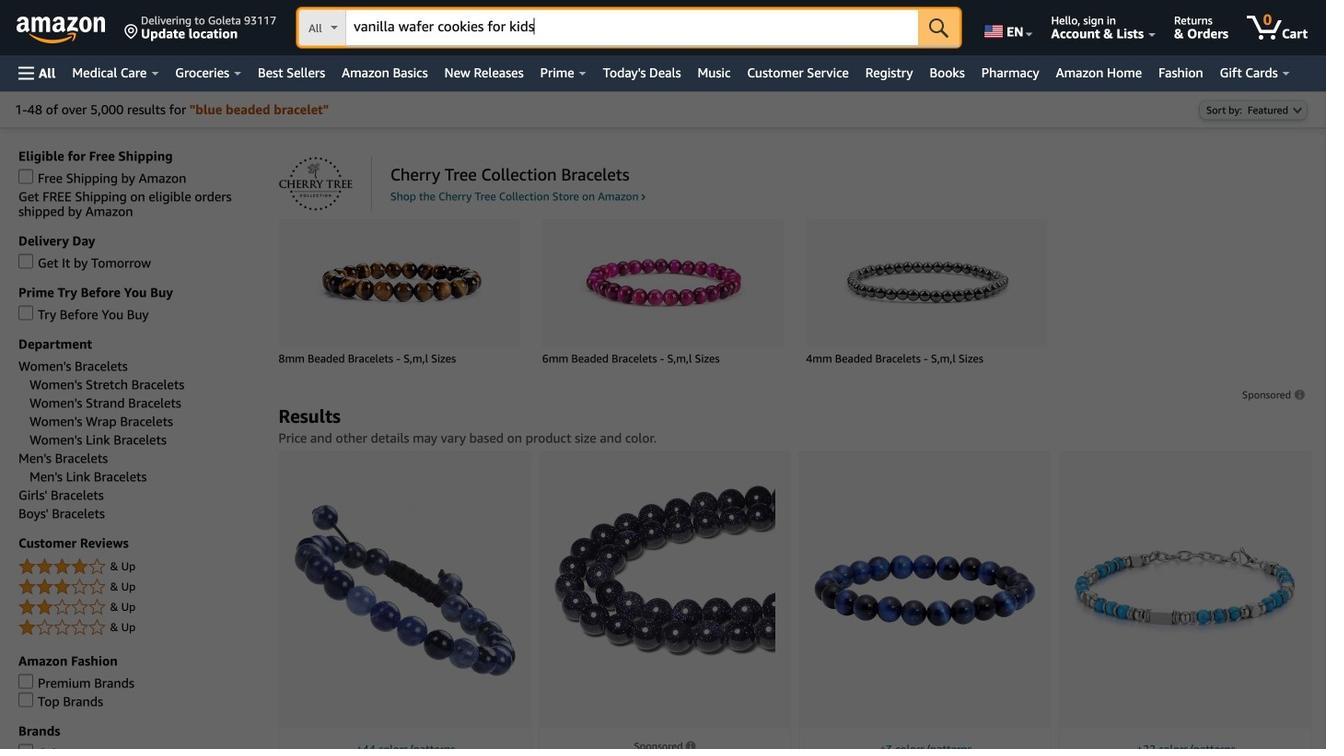 Task type: locate. For each thing, give the bounding box(es) containing it.
dropdown image
[[1294, 106, 1303, 114]]

amazon image
[[17, 17, 106, 44]]

2 vertical spatial checkbox image
[[18, 692, 33, 707]]

3 checkbox image from the top
[[18, 692, 33, 707]]

0 vertical spatial checkbox image
[[18, 169, 33, 184]]

sponsored ad - boho bracelets,bracelets for women trendy of christmas gifts,gold bracelets for women & silver bracelets fo... image
[[1075, 547, 1296, 634]]

checkbox image
[[18, 169, 33, 184], [18, 305, 33, 320], [18, 692, 33, 707]]

0 vertical spatial checkbox image
[[18, 254, 33, 269]]

none submit inside search box
[[919, 9, 960, 46]]

checkbox image
[[18, 254, 33, 269], [18, 674, 33, 689], [18, 744, 33, 749]]

2 checkbox image from the top
[[18, 305, 33, 320]]

1 vertical spatial checkbox image
[[18, 305, 33, 320]]

None submit
[[919, 9, 960, 46]]

4 stars & up element
[[18, 556, 260, 578]]

1 vertical spatial checkbox image
[[18, 674, 33, 689]]

sponsored ad - milakoo 8mm tiger eye bracelet stretch elastic rope wristlet for men women protection bracelet image
[[815, 554, 1036, 626]]

3 stars & up element
[[18, 576, 260, 598]]

sponsored ad - mjdcb natural stone beads blue sand stone round loose beads for jewelry making diy bracelet necklace (4mm) image
[[554, 485, 776, 696]]

1 checkbox image from the top
[[18, 169, 33, 184]]

3 checkbox image from the top
[[18, 744, 33, 749]]

2 vertical spatial checkbox image
[[18, 744, 33, 749]]

1 checkbox image from the top
[[18, 254, 33, 269]]

None search field
[[299, 9, 960, 48]]



Task type: vqa. For each thing, say whether or not it's contained in the screenshot.
639 it
no



Task type: describe. For each thing, give the bounding box(es) containing it.
2 stars & up element
[[18, 597, 260, 619]]

2 checkbox image from the top
[[18, 674, 33, 689]]

none search field inside navigation navigation
[[299, 9, 960, 48]]

1 star & up element
[[18, 617, 260, 639]]

4mm beaded bracelets - s,m,l sizes image
[[844, 228, 1010, 339]]

Search Amazon text field
[[347, 10, 919, 45]]

8mm beaded bracelets - s,m,l sizes image
[[317, 228, 482, 339]]

6mm beaded bracelets - s,m,l sizes image
[[580, 228, 746, 339]]

navigation navigation
[[0, 0, 1327, 91]]

sponsored ad - massive beads natural healing power gemstone crystal beads unisex adjustable macrame bracelets image
[[294, 504, 516, 676]]



